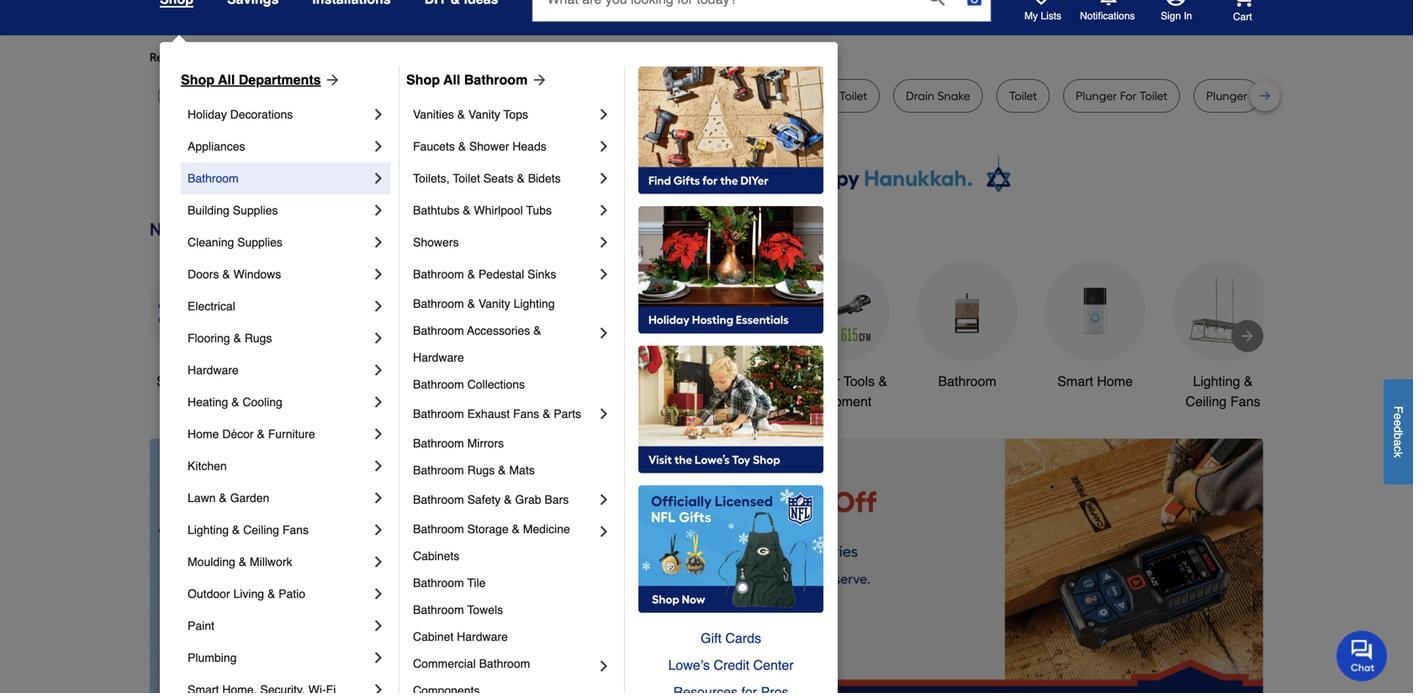 Task type: describe. For each thing, give the bounding box(es) containing it.
bathroom for bathroom exhaust fans & parts
[[413, 407, 464, 421]]

new deals every day during 25 days of deals image
[[150, 215, 1264, 244]]

outdoor living & patio link
[[188, 578, 370, 610]]

christmas decorations
[[548, 373, 620, 409]]

lawn
[[188, 491, 216, 505]]

flooring & rugs
[[188, 331, 272, 345]]

vanities & vanity tops link
[[413, 98, 596, 130]]

shop all departments link
[[181, 70, 341, 90]]

chevron right image for bathtubs & whirlpool tubs
[[596, 202, 612, 219]]

for for more suggestions for you
[[435, 50, 450, 64]]

decorations for holiday
[[230, 108, 293, 121]]

1 horizontal spatial rugs
[[467, 464, 495, 477]]

shop for shop all bathroom
[[406, 72, 440, 87]]

christmas
[[554, 373, 614, 389]]

lists
[[1041, 10, 1062, 22]]

chevron right image for hardware
[[370, 362, 387, 379]]

2 e from the top
[[1392, 420, 1405, 426]]

hardware down flooring
[[188, 363, 239, 377]]

flooring
[[188, 331, 230, 345]]

sign
[[1161, 10, 1181, 22]]

0 horizontal spatial fans
[[283, 523, 309, 537]]

christmas decorations button
[[533, 260, 634, 412]]

visit the lowe's toy shop. image
[[639, 346, 824, 474]]

shop for shop all departments
[[181, 72, 215, 87]]

cabinet
[[413, 630, 454, 644]]

outdoor living & patio
[[188, 587, 305, 601]]

3 snake from the left
[[784, 89, 817, 103]]

faucets & shower heads
[[413, 140, 547, 153]]

sign in
[[1161, 10, 1192, 22]]

bathroom exhaust fans & parts link
[[413, 398, 596, 430]]

lawn & garden link
[[188, 482, 370, 514]]

chevron right image for commercial bathroom components
[[596, 658, 612, 675]]

& inside bathroom storage & medicine cabinets
[[512, 522, 520, 536]]

chevron right image for moulding & millwork
[[370, 554, 387, 570]]

bathroom tile link
[[413, 570, 612, 596]]

chevron right image for faucets & shower heads
[[596, 138, 612, 155]]

kitchen link
[[188, 450, 370, 482]]

for for recommended searches for you
[[285, 50, 300, 64]]

shop all deals
[[156, 373, 244, 389]]

lowe's home improvement account image
[[1166, 0, 1186, 6]]

camera image
[[966, 0, 983, 8]]

bathroom for bathroom storage & medicine cabinets
[[413, 522, 464, 536]]

lighting & ceiling fans link
[[188, 514, 370, 546]]

home décor & furniture
[[188, 427, 315, 441]]

toilets, toilet seats & bidets
[[413, 172, 561, 185]]

bathroom inside button
[[938, 373, 997, 389]]

0 horizontal spatial faucets
[[413, 140, 455, 153]]

holiday decorations
[[188, 108, 293, 121]]

tools inside outdoor tools & equipment
[[844, 373, 875, 389]]

patio
[[279, 587, 305, 601]]

lowe's home improvement notification center image
[[1099, 0, 1119, 6]]

my lists
[[1025, 10, 1062, 22]]

moulding & millwork link
[[188, 546, 370, 578]]

c
[[1392, 446, 1405, 452]]

2 snake from the left
[[659, 89, 691, 103]]

bathroom collections link
[[413, 371, 612, 398]]

lowe's home improvement lists image
[[1031, 0, 1052, 6]]

kitchen for kitchen faucets
[[663, 373, 708, 389]]

& inside the bathroom accessories & hardware
[[533, 324, 541, 337]]

kitchen for kitchen
[[188, 459, 227, 473]]

appliances
[[188, 140, 245, 153]]

bathroom tile
[[413, 576, 486, 590]]

all for bathroom
[[443, 72, 460, 87]]

furniture
[[268, 427, 315, 441]]

supplies for cleaning supplies
[[237, 236, 283, 249]]

search image
[[928, 0, 945, 6]]

notifications
[[1080, 10, 1135, 22]]

1 vertical spatial lighting & ceiling fans
[[188, 523, 309, 537]]

building
[[188, 204, 230, 217]]

collections
[[467, 378, 525, 391]]

cleaning supplies link
[[188, 226, 370, 258]]

ceiling inside button
[[1186, 394, 1227, 409]]

shop
[[156, 373, 188, 389]]

4 snake from the left
[[938, 89, 971, 103]]

seats
[[484, 172, 514, 185]]

smart
[[1058, 373, 1093, 389]]

bars
[[545, 493, 569, 506]]

chevron right image for bathroom
[[370, 170, 387, 187]]

chevron right image for bathroom exhaust fans & parts
[[596, 405, 612, 422]]

2 plumbing from the left
[[730, 89, 781, 103]]

components
[[413, 684, 480, 693]]

all for departments
[[218, 72, 235, 87]]

lowe's credit center link
[[639, 652, 824, 679]]

& inside outdoor tools & equipment
[[879, 373, 888, 389]]

chevron right image for showers
[[596, 234, 612, 251]]

gift
[[701, 631, 722, 646]]

bidets
[[528, 172, 561, 185]]

moulding
[[188, 555, 235, 569]]

whirlpool
[[474, 204, 523, 217]]

bathroom for bathroom & pedestal sinks
[[413, 268, 464, 281]]

chevron right image for lighting & ceiling fans
[[370, 522, 387, 538]]

vanities & vanity tops
[[413, 108, 528, 121]]

lowe's home improvement cart image
[[1233, 0, 1253, 7]]

sign in button
[[1161, 0, 1192, 23]]

bathroom safety & grab bars link
[[413, 484, 596, 516]]

0 horizontal spatial home
[[188, 427, 219, 441]]

f e e d b a c k button
[[1384, 379, 1413, 484]]

commercial bathroom components
[[413, 657, 533, 693]]

plunger for plunger for toilet
[[1076, 89, 1117, 103]]

more
[[336, 50, 363, 64]]

doors & windows link
[[188, 258, 370, 290]]

doors
[[188, 268, 219, 281]]

bathroom & pedestal sinks
[[413, 268, 556, 281]]

chevron right image for lawn & garden
[[370, 490, 387, 506]]

arrow right image inside shop all bathroom link
[[528, 72, 548, 88]]

officially licensed n f l gifts. shop now. image
[[639, 485, 824, 613]]

bathroom button
[[917, 260, 1018, 392]]

hardware inside the bathroom accessories & hardware
[[413, 351, 464, 364]]

chevron right image for paint
[[370, 617, 387, 634]]

chevron right image for appliances
[[370, 138, 387, 155]]

holiday
[[188, 108, 227, 121]]

cleaning supplies
[[188, 236, 283, 249]]

1 snake from the left
[[375, 89, 408, 103]]

bathroom link
[[188, 162, 370, 194]]

cooling
[[243, 395, 283, 409]]

bathroom for bathroom tile
[[413, 576, 464, 590]]

safety
[[467, 493, 501, 506]]

tools button
[[405, 260, 506, 392]]

lawn & garden
[[188, 491, 269, 505]]

arrow right image inside the shop all departments link
[[321, 72, 341, 88]]

bathroom exhaust fans & parts
[[413, 407, 581, 421]]

bathroom & pedestal sinks link
[[413, 258, 596, 290]]

vanities
[[413, 108, 454, 121]]

bathroom towels
[[413, 603, 503, 617]]

parts
[[554, 407, 581, 421]]

shop all bathroom
[[406, 72, 528, 87]]

lowe's wishes you and your family a happy hanukkah. image
[[150, 156, 1264, 199]]

cabinet hardware
[[413, 630, 508, 644]]

lowe's credit center
[[668, 657, 794, 673]]

outdoor for outdoor tools & equipment
[[791, 373, 840, 389]]

windows
[[233, 268, 281, 281]]

smart home
[[1058, 373, 1133, 389]]

chevron right image for cleaning supplies
[[370, 234, 387, 251]]



Task type: vqa. For each thing, say whether or not it's contained in the screenshot.
Cooling
yes



Task type: locate. For each thing, give the bounding box(es) containing it.
2 shop from the left
[[406, 72, 440, 87]]

1 horizontal spatial arrow right image
[[1239, 328, 1256, 344]]

outdoor tools & equipment button
[[789, 260, 890, 412]]

1 vertical spatial decorations
[[548, 394, 620, 409]]

suggestions
[[366, 50, 432, 64]]

faucets
[[413, 140, 455, 153], [712, 373, 760, 389]]

faucets inside button
[[712, 373, 760, 389]]

credit
[[714, 657, 750, 673]]

flooring & rugs link
[[188, 322, 370, 354]]

shop these last-minute gifts. $99 or less. quantities are limited and won't last. image
[[150, 439, 421, 693]]

vanity up accessories
[[479, 297, 510, 310]]

0 vertical spatial lighting & ceiling fans
[[1186, 373, 1261, 409]]

tools inside tools button
[[440, 373, 472, 389]]

0 horizontal spatial plumbing
[[431, 89, 482, 103]]

bathroom rugs & mats link
[[413, 457, 612, 484]]

2 tools from the left
[[844, 373, 875, 389]]

chevron right image
[[370, 106, 387, 123], [596, 106, 612, 123], [596, 138, 612, 155], [370, 170, 387, 187], [596, 170, 612, 187], [370, 202, 387, 219], [370, 330, 387, 347], [370, 362, 387, 379], [370, 394, 387, 411], [596, 405, 612, 422], [370, 458, 387, 474], [596, 491, 612, 508], [596, 523, 612, 540], [370, 617, 387, 634], [596, 658, 612, 675], [370, 681, 387, 693]]

home down heating
[[188, 427, 219, 441]]

chevron right image for flooring & rugs
[[370, 330, 387, 347]]

gift cards link
[[639, 625, 824, 652]]

toilet down sign
[[1140, 89, 1168, 103]]

lighting & ceiling fans
[[1186, 373, 1261, 409], [188, 523, 309, 537]]

chevron right image for bathroom & pedestal sinks
[[596, 266, 612, 283]]

lighting & ceiling fans inside button
[[1186, 373, 1261, 409]]

outdoor inside outdoor tools & equipment
[[791, 373, 840, 389]]

1 horizontal spatial plumbing
[[730, 89, 781, 103]]

toilet left drain
[[839, 89, 867, 103]]

0 vertical spatial rugs
[[245, 331, 272, 345]]

home décor & furniture link
[[188, 418, 370, 450]]

2 vertical spatial lighting
[[188, 523, 229, 537]]

bathroom & vanity lighting link
[[413, 290, 612, 317]]

b
[[1392, 433, 1405, 439]]

recommended searches for you heading
[[150, 49, 1264, 66]]

vanity for tops
[[468, 108, 500, 121]]

2 horizontal spatial toilet
[[1140, 89, 1168, 103]]

1 plumbing from the left
[[431, 89, 482, 103]]

deals
[[210, 373, 244, 389]]

all inside shop all deals button
[[191, 373, 206, 389]]

cabinet hardware link
[[413, 623, 612, 650]]

cabinets
[[413, 549, 460, 563]]

all inside the shop all departments link
[[218, 72, 235, 87]]

e up d
[[1392, 413, 1405, 420]]

rugs
[[245, 331, 272, 345], [467, 464, 495, 477]]

bathroom for bathroom mirrors
[[413, 437, 464, 450]]

0 vertical spatial kitchen
[[663, 373, 708, 389]]

building supplies link
[[188, 194, 370, 226]]

ceiling
[[1186, 394, 1227, 409], [243, 523, 279, 537]]

bathroom storage & medicine cabinets
[[413, 522, 573, 563]]

paint
[[188, 619, 214, 633]]

accessories
[[467, 324, 530, 337]]

0 horizontal spatial tools
[[440, 373, 472, 389]]

rugs down electrical link at top left
[[245, 331, 272, 345]]

1 vertical spatial kitchen
[[188, 459, 227, 473]]

bathroom for bathroom safety & grab bars
[[413, 493, 464, 506]]

1 horizontal spatial all
[[218, 72, 235, 87]]

f e e d b a c k
[[1392, 406, 1405, 458]]

a
[[1392, 439, 1405, 446]]

find gifts for the diyer. image
[[639, 66, 824, 194]]

1 horizontal spatial arrow right image
[[1232, 586, 1249, 603]]

hardware up bathroom collections
[[413, 351, 464, 364]]

1 plunger from the left
[[1076, 89, 1117, 103]]

1 horizontal spatial outdoor
[[791, 373, 840, 389]]

1 horizontal spatial faucets
[[712, 373, 760, 389]]

0 horizontal spatial arrow right image
[[528, 72, 548, 88]]

supplies for building supplies
[[233, 204, 278, 217]]

plumbing snake for toilet
[[730, 89, 867, 103]]

you up shop all bathroom
[[452, 50, 472, 64]]

bathroom for bathroom rugs & mats
[[413, 464, 464, 477]]

departments
[[239, 72, 321, 87]]

fans inside button
[[1231, 394, 1261, 409]]

arrow left image
[[463, 586, 480, 603]]

2 horizontal spatial all
[[443, 72, 460, 87]]

you for recommended searches for you
[[303, 50, 323, 64]]

3 toilet from the left
[[1140, 89, 1168, 103]]

plunger down cart
[[1206, 89, 1248, 103]]

0 vertical spatial ceiling
[[1186, 394, 1227, 409]]

storage
[[467, 522, 509, 536]]

towels
[[467, 603, 503, 617]]

plunger for plunger
[[1206, 89, 1248, 103]]

0 horizontal spatial you
[[303, 50, 323, 64]]

more suggestions for you
[[336, 50, 472, 64]]

showers link
[[413, 226, 596, 258]]

1 horizontal spatial decorations
[[548, 394, 620, 409]]

0 vertical spatial decorations
[[230, 108, 293, 121]]

1 shop from the left
[[181, 72, 215, 87]]

vanity left "tops"
[[468, 108, 500, 121]]

1 horizontal spatial fans
[[513, 407, 539, 421]]

1 vertical spatial rugs
[[467, 464, 495, 477]]

plumbing down recommended searches for you heading
[[730, 89, 781, 103]]

None search field
[[532, 0, 991, 37]]

hardware link
[[188, 354, 370, 386]]

0 horizontal spatial ceiling
[[243, 523, 279, 537]]

all up heating
[[191, 373, 206, 389]]

hardware down towels
[[457, 630, 508, 644]]

arrow right image
[[321, 72, 341, 88], [1232, 586, 1249, 603]]

1 vertical spatial home
[[188, 427, 219, 441]]

supplies up cleaning supplies
[[233, 204, 278, 217]]

cleaning
[[188, 236, 234, 249]]

1 horizontal spatial toilet
[[1009, 89, 1037, 103]]

kitchen inside button
[[663, 373, 708, 389]]

chevron right image for kitchen
[[370, 458, 387, 474]]

lighting inside button
[[1193, 373, 1240, 389]]

all down the recommended searches for you
[[218, 72, 235, 87]]

searches
[[233, 50, 283, 64]]

0 vertical spatial arrow right image
[[528, 72, 548, 88]]

bathroom inside commercial bathroom components
[[479, 657, 530, 670]]

bathroom storage & medicine cabinets link
[[413, 516, 596, 570]]

chevron right image for bathroom storage & medicine cabinets
[[596, 523, 612, 540]]

recommended searches for you
[[150, 50, 323, 64]]

bathroom inside the bathroom accessories & hardware
[[413, 324, 464, 337]]

electrical link
[[188, 290, 370, 322]]

1 toilet from the left
[[839, 89, 867, 103]]

heating
[[188, 395, 228, 409]]

chevron right image for outdoor living & patio
[[370, 586, 387, 602]]

2 toilet from the left
[[1009, 89, 1037, 103]]

0 vertical spatial home
[[1097, 373, 1133, 389]]

0 vertical spatial arrow right image
[[321, 72, 341, 88]]

0 horizontal spatial rugs
[[245, 331, 272, 345]]

equipment
[[807, 394, 872, 409]]

0 vertical spatial vanity
[[468, 108, 500, 121]]

1 tools from the left
[[440, 373, 472, 389]]

tools up equipment
[[844, 373, 875, 389]]

2 plunger from the left
[[1206, 89, 1248, 103]]

1 horizontal spatial lighting & ceiling fans
[[1186, 373, 1261, 409]]

bathroom collections
[[413, 378, 525, 391]]

0 horizontal spatial arrow right image
[[321, 72, 341, 88]]

bathroom mirrors
[[413, 437, 504, 450]]

supplies
[[233, 204, 278, 217], [237, 236, 283, 249]]

f
[[1392, 406, 1405, 413]]

toilet
[[453, 172, 480, 185]]

all for deals
[[191, 373, 206, 389]]

holiday hosting essentials. image
[[639, 206, 824, 334]]

toilet down the my
[[1009, 89, 1037, 103]]

plumbing
[[188, 651, 237, 665]]

0 vertical spatial lighting
[[514, 297, 555, 310]]

all inside shop all bathroom link
[[443, 72, 460, 87]]

home inside button
[[1097, 373, 1133, 389]]

0 horizontal spatial lighting & ceiling fans
[[188, 523, 309, 537]]

outdoor
[[791, 373, 840, 389], [188, 587, 230, 601]]

0 horizontal spatial kitchen
[[188, 459, 227, 473]]

chevron right image for heating & cooling
[[370, 394, 387, 411]]

chevron right image for plumbing
[[370, 649, 387, 666]]

bathroom & vanity lighting
[[413, 297, 555, 310]]

shop up snake for plumbing on the top of page
[[406, 72, 440, 87]]

tools
[[440, 373, 472, 389], [844, 373, 875, 389]]

arrow right image
[[528, 72, 548, 88], [1239, 328, 1256, 344]]

d
[[1392, 426, 1405, 433]]

1 you from the left
[[303, 50, 323, 64]]

outdoor up equipment
[[791, 373, 840, 389]]

0 horizontal spatial plunger
[[1076, 89, 1117, 103]]

my lists link
[[1025, 0, 1062, 23]]

toilets, toilet seats & bidets link
[[413, 162, 596, 194]]

1 horizontal spatial ceiling
[[1186, 394, 1227, 409]]

outdoor inside outdoor living & patio link
[[188, 587, 230, 601]]

lowe's
[[668, 657, 710, 673]]

k
[[1392, 452, 1405, 458]]

drain snake
[[906, 89, 971, 103]]

1 vertical spatial lighting
[[1193, 373, 1240, 389]]

commercial
[[413, 657, 476, 670]]

bathtubs
[[413, 204, 460, 217]]

exhaust
[[467, 407, 510, 421]]

chevron right image for toilets, toilet seats & bidets
[[596, 170, 612, 187]]

1 horizontal spatial tools
[[844, 373, 875, 389]]

heating & cooling
[[188, 395, 283, 409]]

home right smart
[[1097, 373, 1133, 389]]

all up snake for plumbing on the top of page
[[443, 72, 460, 87]]

shop all deals button
[[150, 260, 251, 392]]

1 vertical spatial arrow right image
[[1232, 586, 1249, 603]]

chevron right image for doors & windows
[[370, 266, 387, 283]]

you for more suggestions for you
[[452, 50, 472, 64]]

1 horizontal spatial shop
[[406, 72, 440, 87]]

0 vertical spatial faucets
[[413, 140, 455, 153]]

chevron right image for holiday decorations
[[370, 106, 387, 123]]

2 horizontal spatial lighting
[[1193, 373, 1240, 389]]

1 horizontal spatial home
[[1097, 373, 1133, 389]]

bathtubs & whirlpool tubs link
[[413, 194, 596, 226]]

supplies up windows
[[237, 236, 283, 249]]

0 vertical spatial outdoor
[[791, 373, 840, 389]]

chevron right image for building supplies
[[370, 202, 387, 219]]

chevron right image
[[370, 138, 387, 155], [596, 202, 612, 219], [370, 234, 387, 251], [596, 234, 612, 251], [370, 266, 387, 283], [596, 266, 612, 283], [370, 298, 387, 315], [596, 325, 612, 342], [370, 426, 387, 442], [370, 490, 387, 506], [370, 522, 387, 538], [370, 554, 387, 570], [370, 586, 387, 602], [370, 649, 387, 666]]

0 horizontal spatial all
[[191, 373, 206, 389]]

all
[[218, 72, 235, 87], [443, 72, 460, 87], [191, 373, 206, 389]]

advertisement region
[[448, 439, 1264, 693]]

decorations for christmas
[[548, 394, 620, 409]]

sinks
[[528, 268, 556, 281]]

shop all bathroom link
[[406, 70, 548, 90]]

tools down the bathroom accessories & hardware
[[440, 373, 472, 389]]

shop down recommended
[[181, 72, 215, 87]]

0 horizontal spatial outdoor
[[188, 587, 230, 601]]

chevron right image for bathroom accessories & hardware
[[596, 325, 612, 342]]

plumbing down shop all bathroom
[[431, 89, 482, 103]]

1 horizontal spatial kitchen
[[663, 373, 708, 389]]

building supplies
[[188, 204, 278, 217]]

1 horizontal spatial plunger
[[1206, 89, 1248, 103]]

kitchen faucets button
[[661, 260, 762, 392]]

kitchen faucets
[[663, 373, 760, 389]]

2 you from the left
[[452, 50, 472, 64]]

plunger for toilet
[[1076, 89, 1168, 103]]

chevron right image for vanities & vanity tops
[[596, 106, 612, 123]]

1 vertical spatial outdoor
[[188, 587, 230, 601]]

0 horizontal spatial shop
[[181, 72, 215, 87]]

bathroom for bathroom collections
[[413, 378, 464, 391]]

chevron right image for electrical
[[370, 298, 387, 315]]

snake for plumbing
[[375, 89, 482, 103]]

0 vertical spatial supplies
[[233, 204, 278, 217]]

vanity for lighting
[[479, 297, 510, 310]]

drain
[[906, 89, 935, 103]]

decorations down the shop all departments link
[[230, 108, 293, 121]]

1 e from the top
[[1392, 413, 1405, 420]]

outdoor down moulding
[[188, 587, 230, 601]]

you left more
[[303, 50, 323, 64]]

bathtubs & whirlpool tubs
[[413, 204, 552, 217]]

decorations inside button
[[548, 394, 620, 409]]

electrical
[[188, 299, 235, 313]]

toilets,
[[413, 172, 450, 185]]

1 vertical spatial vanity
[[479, 297, 510, 310]]

decorations down christmas on the left bottom of page
[[548, 394, 620, 409]]

moulding & millwork
[[188, 555, 292, 569]]

bathroom for bathroom accessories & hardware
[[413, 324, 464, 337]]

0 horizontal spatial toilet
[[839, 89, 867, 103]]

2 horizontal spatial fans
[[1231, 394, 1261, 409]]

outdoor for outdoor living & patio
[[188, 587, 230, 601]]

chat invite button image
[[1337, 630, 1388, 682]]

& inside 'link'
[[239, 555, 247, 569]]

appliances link
[[188, 130, 370, 162]]

bathroom for bathroom & vanity lighting
[[413, 297, 464, 310]]

bathroom for bathroom towels
[[413, 603, 464, 617]]

for
[[285, 50, 300, 64], [435, 50, 450, 64], [411, 89, 428, 103], [820, 89, 837, 103], [1120, 89, 1137, 103]]

bathroom inside bathroom storage & medicine cabinets
[[413, 522, 464, 536]]

heating & cooling link
[[188, 386, 370, 418]]

in
[[1184, 10, 1192, 22]]

holiday decorations link
[[188, 98, 370, 130]]

center
[[753, 657, 794, 673]]

kitchen
[[663, 373, 708, 389], [188, 459, 227, 473]]

1 horizontal spatial lighting
[[514, 297, 555, 310]]

0 horizontal spatial lighting
[[188, 523, 229, 537]]

e up b
[[1392, 420, 1405, 426]]

1 vertical spatial supplies
[[237, 236, 283, 249]]

plunger down notifications
[[1076, 89, 1117, 103]]

0 horizontal spatial decorations
[[230, 108, 293, 121]]

1 vertical spatial faucets
[[712, 373, 760, 389]]

recommended
[[150, 50, 231, 64]]

rugs down mirrors
[[467, 464, 495, 477]]

1 vertical spatial ceiling
[[243, 523, 279, 537]]

Search Query text field
[[533, 0, 915, 21]]

1 vertical spatial arrow right image
[[1239, 328, 1256, 344]]

for for plumbing snake for toilet
[[820, 89, 837, 103]]

1 horizontal spatial you
[[452, 50, 472, 64]]

chevron right image for bathroom safety & grab bars
[[596, 491, 612, 508]]

chevron right image for home décor & furniture
[[370, 426, 387, 442]]



